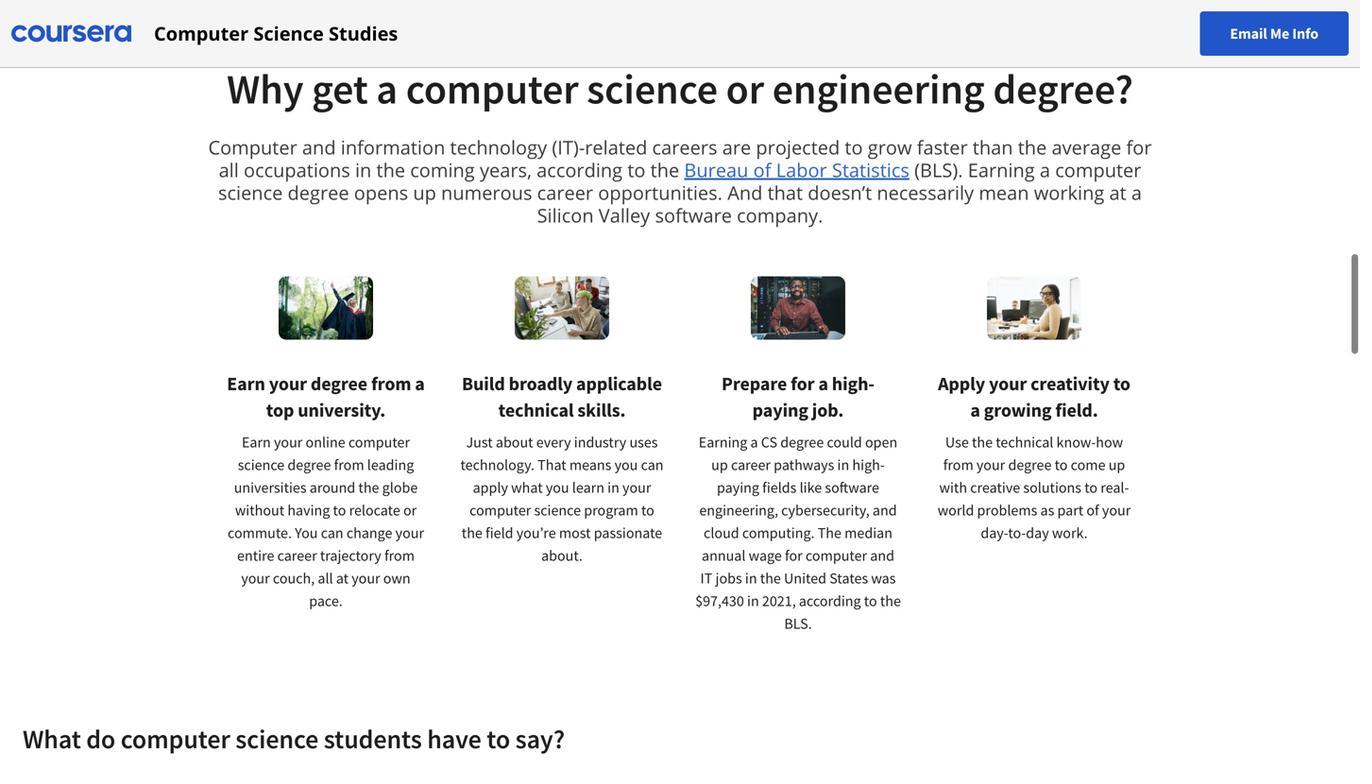 Task type: describe. For each thing, give the bounding box(es) containing it.
computer for computer science studies
[[154, 20, 249, 46]]

the left bureau
[[651, 157, 680, 183]]

to up solutions at the bottom right of the page
[[1055, 455, 1068, 474]]

working
[[1034, 180, 1105, 205]]

commute.
[[228, 523, 292, 542]]

like
[[800, 478, 822, 497]]

students
[[324, 722, 422, 755]]

necessarily
[[877, 180, 974, 205]]

the inside use the technical know-how from your degree to come up with creative solutions to real- world problems as part of your day-to-day work.
[[972, 433, 993, 452]]

can inside 'just about every industry uses technology. that means you can apply what you learn in your computer science program to the field you're most passionate about.'
[[641, 455, 664, 474]]

according inside computer and information technology (it)-related careers are projected to grow faster than the average for all occupations in the coming years, according to the
[[537, 157, 623, 183]]

average
[[1052, 134, 1122, 160]]

from inside use the technical know-how from your degree to come up with creative solutions to real- world problems as part of your day-to-day work.
[[944, 455, 974, 474]]

it
[[701, 569, 713, 588]]

you're
[[517, 523, 556, 542]]

1 vertical spatial you
[[546, 478, 569, 497]]

just
[[466, 433, 493, 452]]

coursera image
[[11, 18, 131, 49]]

silicon
[[537, 202, 594, 228]]

creativity
[[1031, 372, 1110, 395]]

mean
[[979, 180, 1029, 205]]

field.
[[1056, 398, 1098, 422]]

career inside the (bls). earning a computer science degree opens up numerous career opportunities. and that doesn't necessarily mean working at a silicon valley software company.
[[537, 180, 593, 205]]

median
[[845, 523, 893, 542]]

cloud
[[704, 523, 739, 542]]

applicable
[[576, 372, 662, 395]]

a inside the apply your creativity to a growing field.
[[971, 398, 980, 422]]

how
[[1096, 433, 1123, 452]]

me
[[1271, 24, 1290, 43]]

to inside 'just about every industry uses technology. that means you can apply what you learn in your computer science program to the field you're most passionate about.'
[[641, 501, 655, 520]]

the inside 'just about every industry uses technology. that means you can apply what you learn in your computer science program to the field you're most passionate about.'
[[462, 523, 483, 542]]

faster
[[917, 134, 968, 160]]

the left coming
[[377, 157, 405, 183]]

info
[[1293, 24, 1319, 43]]

up inside earning a cs degree could open up career pathways in high- paying fields like software engineering, cybersecurity, and cloud computing. the median annual wage for computer and it jobs in the united states was $97,430 in 2021, according to the bls.
[[712, 455, 728, 474]]

from inside earn your degree from a top university.
[[371, 372, 411, 395]]

pathways
[[774, 455, 835, 474]]

program
[[584, 501, 638, 520]]

your down real-
[[1102, 501, 1131, 520]]

0 horizontal spatial of
[[754, 157, 771, 183]]

growing
[[984, 398, 1052, 422]]

cs
[[761, 433, 778, 452]]

computing.
[[742, 523, 815, 542]]

at inside the (bls). earning a computer science degree opens up numerous career opportunities. and that doesn't necessarily mean working at a silicon valley software company.
[[1110, 180, 1127, 205]]

your down entire
[[241, 569, 270, 588]]

the right than
[[1018, 134, 1047, 160]]

high- inside earning a cs degree could open up career pathways in high- paying fields like software engineering, cybersecurity, and cloud computing. the median annual wage for computer and it jobs in the united states was $97,430 in 2021, according to the bls.
[[853, 455, 885, 474]]

apply
[[473, 478, 508, 497]]

a inside earning a cs degree could open up career pathways in high- paying fields like software engineering, cybersecurity, and cloud computing. the median annual wage for computer and it jobs in the united states was $97,430 in 2021, according to the bls.
[[751, 433, 758, 452]]

come
[[1071, 455, 1106, 474]]

skills.
[[578, 398, 626, 422]]

science
[[254, 20, 324, 46]]

doesn't
[[808, 180, 872, 205]]

and inside computer and information technology (it)-related careers are projected to grow faster than the average for all occupations in the coming years, according to the
[[302, 134, 336, 160]]

email me info
[[1230, 24, 1319, 43]]

the
[[818, 523, 842, 542]]

a right working
[[1132, 180, 1142, 205]]

wage
[[749, 546, 782, 565]]

grow
[[868, 134, 912, 160]]

science for from
[[238, 455, 285, 474]]

careers
[[652, 134, 718, 160]]

in inside 'just about every industry uses technology. that means you can apply what you learn in your computer science program to the field you're most passionate about.'
[[608, 478, 620, 497]]

to inside earning a cs degree could open up career pathways in high- paying fields like software engineering, cybersecurity, and cloud computing. the median annual wage for computer and it jobs in the united states was $97,430 in 2021, according to the bls.
[[864, 591, 877, 610]]

get
[[312, 62, 368, 115]]

occupations
[[244, 157, 350, 183]]

computer inside earn your online computer science degree from leading universities around the globe without having to relocate or commute. you can change your entire career trajectory from your couch, all at your own pace.
[[348, 433, 410, 452]]

gettyimages 1180787950 image
[[279, 277, 373, 339]]

about
[[496, 433, 533, 452]]

up inside the (bls). earning a computer science degree opens up numerous career opportunities. and that doesn't necessarily mean working at a silicon valley software company.
[[413, 180, 436, 205]]

degree?
[[993, 62, 1134, 115]]

all inside computer and information technology (it)-related careers are projected to grow faster than the average for all occupations in the coming years, according to the
[[219, 157, 239, 183]]

(it)-
[[552, 134, 585, 160]]

earn your online computer science degree from leading universities around the globe without having to relocate or commute. you can change your entire career trajectory from your couch, all at your own pace.
[[228, 433, 424, 610]]

bureau of labor statistics
[[684, 157, 910, 183]]

relocate
[[349, 501, 400, 520]]

email me info button
[[1200, 11, 1349, 56]]

apply your creativity to a growing field.
[[938, 372, 1131, 422]]

couch,
[[273, 569, 315, 588]]

(bls).
[[915, 157, 963, 183]]

your inside 'just about every industry uses technology. that means you can apply what you learn in your computer science program to the field you're most passionate about.'
[[623, 478, 651, 497]]

in left 2021, at the bottom
[[747, 591, 759, 610]]

have
[[427, 722, 482, 755]]

computer inside 'just about every industry uses technology. that means you can apply what you learn in your computer science program to the field you're most passionate about.'
[[470, 501, 531, 520]]

bls.
[[784, 614, 812, 633]]

earn for earn your degree from a top university.
[[227, 372, 265, 395]]

your inside earn your degree from a top university.
[[269, 372, 307, 395]]

real-
[[1101, 478, 1129, 497]]

uses
[[630, 433, 658, 452]]

computer inside the (bls). earning a computer science degree opens up numerous career opportunities. and that doesn't necessarily mean working at a silicon valley software company.
[[1056, 157, 1142, 183]]

earn your degree from a top university.
[[227, 372, 425, 422]]

years,
[[480, 157, 532, 183]]

and
[[728, 180, 763, 205]]

as
[[1041, 501, 1055, 520]]

technical inside use the technical know-how from your degree to come up with creative solutions to real- world problems as part of your day-to-day work.
[[996, 433, 1054, 452]]

from up own
[[384, 546, 415, 565]]

why get a computer science or engineering degree?
[[227, 62, 1134, 115]]

of inside use the technical know-how from your degree to come up with creative solutions to real- world problems as part of your day-to-day work.
[[1087, 501, 1099, 520]]

build broadly applicable technical skills.
[[462, 372, 662, 422]]

universities
[[234, 478, 307, 497]]

what do computer science students have to say?
[[23, 722, 565, 755]]

computer up the technology
[[406, 62, 579, 115]]

prepare for a high- paying job.
[[722, 372, 875, 422]]

fields
[[763, 478, 797, 497]]

science for opens
[[218, 180, 283, 205]]

jobs
[[716, 569, 742, 588]]

leading
[[367, 455, 414, 474]]

to-
[[1008, 523, 1026, 542]]

email
[[1230, 24, 1268, 43]]

day
[[1026, 523, 1049, 542]]

solutions
[[1024, 478, 1082, 497]]

say?
[[515, 722, 565, 755]]

passionate
[[594, 523, 662, 542]]

all inside earn your online computer science degree from leading universities around the globe without having to relocate or commute. you can change your entire career trajectory from your couch, all at your own pace.
[[318, 569, 333, 588]]

most
[[559, 523, 591, 542]]

technology
[[450, 134, 547, 160]]

a right mean
[[1040, 157, 1051, 183]]

world
[[938, 501, 974, 520]]

degree inside the (bls). earning a computer science degree opens up numerous career opportunities. and that doesn't necessarily mean working at a silicon valley software company.
[[288, 180, 349, 205]]

career inside earn your online computer science degree from leading universities around the globe without having to relocate or commute. you can change your entire career trajectory from your couch, all at your own pace.
[[277, 546, 317, 565]]

to inside the apply your creativity to a growing field.
[[1114, 372, 1131, 395]]

to left say?
[[487, 722, 510, 755]]



Task type: locate. For each thing, give the bounding box(es) containing it.
2 horizontal spatial up
[[1109, 455, 1126, 474]]

you
[[615, 455, 638, 474], [546, 478, 569, 497]]

career inside earning a cs degree could open up career pathways in high- paying fields like software engineering, cybersecurity, and cloud computing. the median annual wage for computer and it jobs in the united states was $97,430 in 2021, according to the bls.
[[731, 455, 771, 474]]

according down states
[[799, 591, 861, 610]]

earning a cs degree could open up career pathways in high- paying fields like software engineering, cybersecurity, and cloud computing. the median annual wage for computer and it jobs in the united states was $97,430 in 2021, according to the bls.
[[695, 433, 901, 633]]

having
[[288, 501, 330, 520]]

up
[[413, 180, 436, 205], [712, 455, 728, 474], [1109, 455, 1126, 474]]

computer inside earning a cs degree could open up career pathways in high- paying fields like software engineering, cybersecurity, and cloud computing. the median annual wage for computer and it jobs in the united states was $97,430 in 2021, according to the bls.
[[806, 546, 867, 565]]

engineering,
[[699, 501, 778, 520]]

of
[[754, 157, 771, 183], [1087, 501, 1099, 520]]

you down that
[[546, 478, 569, 497]]

up inside use the technical know-how from your degree to come up with creative solutions to real- world problems as part of your day-to-day work.
[[1109, 455, 1126, 474]]

software inside earning a cs degree could open up career pathways in high- paying fields like software engineering, cybersecurity, and cloud computing. the median annual wage for computer and it jobs in the united states was $97,430 in 2021, according to the bls.
[[825, 478, 880, 497]]

without
[[235, 501, 285, 520]]

in right occupations
[[355, 157, 372, 183]]

1 vertical spatial and
[[873, 501, 897, 520]]

degree inside use the technical know-how from your degree to come up with creative solutions to real- world problems as part of your day-to-day work.
[[1009, 455, 1052, 474]]

paying
[[753, 398, 809, 422], [717, 478, 760, 497]]

for up united
[[785, 546, 803, 565]]

just about every industry uses technology. that means you can apply what you learn in your computer science program to the field you're most passionate about.
[[461, 433, 664, 565]]

your inside the apply your creativity to a growing field.
[[989, 372, 1027, 395]]

2 vertical spatial for
[[785, 546, 803, 565]]

paying up engineering,
[[717, 478, 760, 497]]

computer down degree?
[[1056, 157, 1142, 183]]

0 horizontal spatial up
[[413, 180, 436, 205]]

for inside computer and information technology (it)-related careers are projected to grow faster than the average for all occupations in the coming years, according to the
[[1127, 134, 1152, 160]]

0 vertical spatial computer
[[154, 20, 249, 46]]

for inside prepare for a high- paying job.
[[791, 372, 815, 395]]

earn for earn your online computer science degree from leading universities around the globe without having to relocate or commute. you can change your entire career trajectory from your couch, all at your own pace.
[[242, 433, 271, 452]]

for right average
[[1127, 134, 1152, 160]]

1 vertical spatial at
[[336, 569, 349, 588]]

and up median
[[873, 501, 897, 520]]

0 vertical spatial you
[[615, 455, 638, 474]]

1 horizontal spatial of
[[1087, 501, 1099, 520]]

you
[[295, 523, 318, 542]]

1 horizontal spatial or
[[726, 62, 764, 115]]

1 vertical spatial according
[[799, 591, 861, 610]]

degree down online
[[288, 455, 331, 474]]

day-
[[981, 523, 1008, 542]]

computer for computer and information technology (it)-related careers are projected to grow faster than the average for all occupations in the coming years, according to the
[[208, 134, 297, 160]]

your up growing
[[989, 372, 1027, 395]]

0 vertical spatial high-
[[832, 372, 875, 395]]

0 vertical spatial earn
[[227, 372, 265, 395]]

0 horizontal spatial you
[[546, 478, 569, 497]]

apply
[[938, 372, 985, 395]]

0 horizontal spatial at
[[336, 569, 349, 588]]

science for engineering
[[587, 62, 718, 115]]

computer up leading
[[348, 433, 410, 452]]

states
[[830, 569, 868, 588]]

pace.
[[309, 591, 343, 610]]

technology.
[[461, 455, 535, 474]]

your
[[269, 372, 307, 395], [989, 372, 1027, 395], [274, 433, 303, 452], [977, 455, 1005, 474], [623, 478, 651, 497], [1102, 501, 1131, 520], [396, 523, 424, 542], [241, 569, 270, 588], [352, 569, 380, 588]]

1 horizontal spatial at
[[1110, 180, 1127, 205]]

computer science studies
[[154, 20, 398, 46]]

part
[[1058, 501, 1084, 520]]

why
[[227, 62, 304, 115]]

computer inside computer and information technology (it)-related careers are projected to grow faster than the average for all occupations in the coming years, according to the
[[208, 134, 297, 160]]

online
[[306, 433, 345, 452]]

0 horizontal spatial can
[[321, 523, 344, 542]]

learn
[[572, 478, 605, 497]]

in inside computer and information technology (it)-related careers are projected to grow faster than the average for all occupations in the coming years, according to the
[[355, 157, 372, 183]]

technical inside the build broadly applicable technical skills.
[[499, 398, 574, 422]]

prepare
[[722, 372, 787, 395]]

your right change
[[396, 523, 424, 542]]

1 vertical spatial paying
[[717, 478, 760, 497]]

0 vertical spatial for
[[1127, 134, 1152, 160]]

studies
[[329, 20, 398, 46]]

your up creative
[[977, 455, 1005, 474]]

at
[[1110, 180, 1127, 205], [336, 569, 349, 588]]

entire
[[237, 546, 274, 565]]

0 horizontal spatial according
[[537, 157, 623, 183]]

to down come
[[1085, 478, 1098, 497]]

creative
[[971, 478, 1021, 497]]

to down was in the bottom of the page
[[864, 591, 877, 610]]

at down trajectory
[[336, 569, 349, 588]]

0 horizontal spatial earning
[[699, 433, 748, 452]]

a inside earn your degree from a top university.
[[415, 372, 425, 395]]

university.
[[298, 398, 386, 422]]

earning right the (bls).
[[968, 157, 1035, 183]]

degree up pathways
[[781, 433, 824, 452]]

statistics
[[832, 157, 910, 183]]

high- up job.
[[832, 372, 875, 395]]

0 vertical spatial paying
[[753, 398, 809, 422]]

know-
[[1057, 433, 1096, 452]]

industry
[[574, 433, 627, 452]]

1 vertical spatial earn
[[242, 433, 271, 452]]

1 horizontal spatial technical
[[996, 433, 1054, 452]]

or inside earn your online computer science degree from leading universities around the globe without having to relocate or commute. you can change your entire career trajectory from your couch, all at your own pace.
[[403, 501, 417, 520]]

what
[[511, 478, 543, 497]]

0 vertical spatial career
[[537, 180, 593, 205]]

computer down why
[[208, 134, 297, 160]]

according inside earning a cs degree could open up career pathways in high- paying fields like software engineering, cybersecurity, and cloud computing. the median annual wage for computer and it jobs in the united states was $97,430 in 2021, according to the bls.
[[799, 591, 861, 610]]

0 horizontal spatial career
[[277, 546, 317, 565]]

opens
[[354, 180, 408, 205]]

all up pace.
[[318, 569, 333, 588]]

degree inside earn your online computer science degree from leading universities around the globe without having to relocate or commute. you can change your entire career trajectory from your couch, all at your own pace.
[[288, 455, 331, 474]]

a left build
[[415, 372, 425, 395]]

for
[[1127, 134, 1152, 160], [791, 372, 815, 395], [785, 546, 803, 565]]

computer right do on the bottom of the page
[[121, 722, 230, 755]]

0 vertical spatial all
[[219, 157, 239, 183]]

a left cs
[[751, 433, 758, 452]]

cybersecurity,
[[781, 501, 870, 520]]

trajectory
[[320, 546, 381, 565]]

technical down broadly
[[499, 398, 574, 422]]

annual
[[702, 546, 746, 565]]

computer down the
[[806, 546, 867, 565]]

could
[[827, 433, 862, 452]]

high-
[[832, 372, 875, 395], [853, 455, 885, 474]]

can down uses
[[641, 455, 664, 474]]

top
[[266, 398, 294, 422]]

in down could at bottom
[[838, 455, 850, 474]]

what
[[23, 722, 81, 755]]

1 vertical spatial or
[[403, 501, 417, 520]]

are
[[722, 134, 751, 160]]

and down 'get' at the top left
[[302, 134, 336, 160]]

for up job.
[[791, 372, 815, 395]]

can inside earn your online computer science degree from leading universities around the globe without having to relocate or commute. you can change your entire career trajectory from your couch, all at your own pace.
[[321, 523, 344, 542]]

(bls). earning a computer science degree opens up numerous career opportunities. and that doesn't necessarily mean working at a silicon valley software company.
[[218, 157, 1142, 228]]

0 horizontal spatial technical
[[499, 398, 574, 422]]

with
[[940, 478, 968, 497]]

1 horizontal spatial all
[[318, 569, 333, 588]]

software inside the (bls). earning a computer science degree opens up numerous career opportunities. and that doesn't necessarily mean working at a silicon valley software company.
[[655, 202, 732, 228]]

computer up field
[[470, 501, 531, 520]]

career down (it)-
[[537, 180, 593, 205]]

1 vertical spatial high-
[[853, 455, 885, 474]]

1 horizontal spatial up
[[712, 455, 728, 474]]

degree
[[288, 180, 349, 205], [311, 372, 368, 395], [781, 433, 824, 452], [288, 455, 331, 474], [1009, 455, 1052, 474]]

or down the globe
[[403, 501, 417, 520]]

in up program
[[608, 478, 620, 497]]

a inside prepare for a high- paying job.
[[819, 372, 828, 395]]

to down around
[[333, 501, 346, 520]]

coming
[[410, 157, 475, 183]]

degree up 'university.'
[[311, 372, 368, 395]]

gettyimages 1171809286 image
[[987, 277, 1082, 339]]

0 horizontal spatial software
[[655, 202, 732, 228]]

earning inside earning a cs degree could open up career pathways in high- paying fields like software engineering, cybersecurity, and cloud computing. the median annual wage for computer and it jobs in the united states was $97,430 in 2021, according to the bls.
[[699, 433, 748, 452]]

the down was in the bottom of the page
[[880, 591, 901, 610]]

0 vertical spatial earning
[[968, 157, 1035, 183]]

1 vertical spatial all
[[318, 569, 333, 588]]

was
[[871, 569, 896, 588]]

globe
[[382, 478, 418, 497]]

of right the are
[[754, 157, 771, 183]]

science inside the (bls). earning a computer science degree opens up numerous career opportunities. and that doesn't necessarily mean working at a silicon valley software company.
[[218, 180, 283, 205]]

or up the are
[[726, 62, 764, 115]]

to
[[845, 134, 863, 160], [628, 157, 646, 183], [1114, 372, 1131, 395], [1055, 455, 1068, 474], [1085, 478, 1098, 497], [333, 501, 346, 520], [641, 501, 655, 520], [864, 591, 877, 610], [487, 722, 510, 755]]

problems
[[977, 501, 1038, 520]]

computer
[[154, 20, 249, 46], [208, 134, 297, 160]]

degree up solutions at the bottom right of the page
[[1009, 455, 1052, 474]]

2 vertical spatial and
[[870, 546, 895, 565]]

up up real-
[[1109, 455, 1126, 474]]

0 vertical spatial or
[[726, 62, 764, 115]]

you down uses
[[615, 455, 638, 474]]

in right jobs at the right bottom of the page
[[745, 569, 757, 588]]

degree inside earning a cs degree could open up career pathways in high- paying fields like software engineering, cybersecurity, and cloud computing. the median annual wage for computer and it jobs in the united states was $97,430 in 2021, according to the bls.
[[781, 433, 824, 452]]

all left occupations
[[219, 157, 239, 183]]

software
[[655, 202, 732, 228], [825, 478, 880, 497]]

1 vertical spatial earning
[[699, 433, 748, 452]]

for inside earning a cs degree could open up career pathways in high- paying fields like software engineering, cybersecurity, and cloud computing. the median annual wage for computer and it jobs in the united states was $97,430 in 2021, according to the bls.
[[785, 546, 803, 565]]

1 vertical spatial career
[[731, 455, 771, 474]]

software down bureau
[[655, 202, 732, 228]]

work.
[[1052, 523, 1088, 542]]

use the technical know-how from your degree to come up with creative solutions to real- world problems as part of your day-to-day work.
[[938, 433, 1131, 542]]

paying up cs
[[753, 398, 809, 422]]

broadly
[[509, 372, 573, 395]]

1 vertical spatial for
[[791, 372, 815, 395]]

up right opens
[[413, 180, 436, 205]]

degree inside earn your degree from a top university.
[[311, 372, 368, 395]]

the inside earn your online computer science degree from leading universities around the globe without having to relocate or commute. you can change your entire career trajectory from your couch, all at your own pace.
[[358, 478, 379, 497]]

that
[[768, 180, 803, 205]]

valley
[[599, 202, 650, 228]]

of right part at bottom right
[[1087, 501, 1099, 520]]

job.
[[812, 398, 844, 422]]

projected
[[756, 134, 840, 160]]

from
[[371, 372, 411, 395], [334, 455, 364, 474], [944, 455, 974, 474], [384, 546, 415, 565]]

career up couch,
[[277, 546, 317, 565]]

earn inside earn your degree from a top university.
[[227, 372, 265, 395]]

to right creativity
[[1114, 372, 1131, 395]]

open
[[865, 433, 898, 452]]

the down wage
[[760, 569, 781, 588]]

to up passionate
[[641, 501, 655, 520]]

0 vertical spatial according
[[537, 157, 623, 183]]

2 horizontal spatial career
[[731, 455, 771, 474]]

software up cybersecurity,
[[825, 478, 880, 497]]

0 vertical spatial software
[[655, 202, 732, 228]]

labor
[[776, 157, 827, 183]]

at right working
[[1110, 180, 1127, 205]]

science
[[587, 62, 718, 115], [218, 180, 283, 205], [238, 455, 285, 474], [534, 501, 581, 520], [236, 722, 319, 755]]

a up job.
[[819, 372, 828, 395]]

science inside earn your online computer science degree from leading universities around the globe without having to relocate or commute. you can change your entire career trajectory from your couch, all at your own pace.
[[238, 455, 285, 474]]

science inside 'just about every industry uses technology. that means you can apply what you learn in your computer science program to the field you're most passionate about.'
[[534, 501, 581, 520]]

your up top
[[269, 372, 307, 395]]

0 vertical spatial and
[[302, 134, 336, 160]]

a down the apply
[[971, 398, 980, 422]]

high- inside prepare for a high- paying job.
[[832, 372, 875, 395]]

0 vertical spatial can
[[641, 455, 664, 474]]

1 vertical spatial technical
[[996, 433, 1054, 452]]

according up silicon
[[537, 157, 623, 183]]

earning left cs
[[699, 433, 748, 452]]

1 vertical spatial of
[[1087, 501, 1099, 520]]

from up around
[[334, 455, 364, 474]]

2 vertical spatial career
[[277, 546, 317, 565]]

change
[[347, 523, 393, 542]]

the up the relocate at the left of the page
[[358, 478, 379, 497]]

0 horizontal spatial or
[[403, 501, 417, 520]]

numerous
[[441, 180, 532, 205]]

up up engineering,
[[712, 455, 728, 474]]

and up was in the bottom of the page
[[870, 546, 895, 565]]

company.
[[737, 202, 823, 228]]

at inside earn your online computer science degree from leading universities around the globe without having to relocate or commute. you can change your entire career trajectory from your couch, all at your own pace.
[[336, 569, 349, 588]]

earning inside the (bls). earning a computer science degree opens up numerous career opportunities. and that doesn't necessarily mean working at a silicon valley software company.
[[968, 157, 1035, 183]]

2021,
[[762, 591, 796, 610]]

career down cs
[[731, 455, 771, 474]]

means
[[570, 455, 612, 474]]

1 vertical spatial can
[[321, 523, 344, 542]]

1 vertical spatial computer
[[208, 134, 297, 160]]

build
[[462, 372, 505, 395]]

earn
[[227, 372, 265, 395], [242, 433, 271, 452]]

can right you
[[321, 523, 344, 542]]

paying inside earning a cs degree could open up career pathways in high- paying fields like software engineering, cybersecurity, and cloud computing. the median annual wage for computer and it jobs in the united states was $97,430 in 2021, according to the bls.
[[717, 478, 760, 497]]

1 horizontal spatial according
[[799, 591, 861, 610]]

earn inside earn your online computer science degree from leading universities around the globe without having to relocate or commute. you can change your entire career trajectory from your couch, all at your own pace.
[[242, 433, 271, 452]]

related
[[585, 134, 648, 160]]

your up program
[[623, 478, 651, 497]]

1 horizontal spatial earning
[[968, 157, 1035, 183]]

your down trajectory
[[352, 569, 380, 588]]

1 horizontal spatial software
[[825, 478, 880, 497]]

the right use
[[972, 433, 993, 452]]

to left grow
[[845, 134, 863, 160]]

a right 'get' at the top left
[[376, 62, 398, 115]]

paying inside prepare for a high- paying job.
[[753, 398, 809, 422]]

0 vertical spatial technical
[[499, 398, 574, 422]]

than
[[973, 134, 1013, 160]]

from up 'university.'
[[371, 372, 411, 395]]

1 horizontal spatial you
[[615, 455, 638, 474]]

to up 'valley'
[[628, 157, 646, 183]]

computer up why
[[154, 20, 249, 46]]

do
[[86, 722, 115, 755]]

from down use
[[944, 455, 974, 474]]

degree left opens
[[288, 180, 349, 205]]

0 vertical spatial of
[[754, 157, 771, 183]]

and
[[302, 134, 336, 160], [873, 501, 897, 520], [870, 546, 895, 565]]

0 vertical spatial at
[[1110, 180, 1127, 205]]

$97,430
[[695, 591, 744, 610]]

0 horizontal spatial all
[[219, 157, 239, 183]]

your down top
[[274, 433, 303, 452]]

the left field
[[462, 523, 483, 542]]

1 vertical spatial software
[[825, 478, 880, 497]]

according
[[537, 157, 623, 183], [799, 591, 861, 610]]

1 horizontal spatial career
[[537, 180, 593, 205]]

high- down "open"
[[853, 455, 885, 474]]

technical down growing
[[996, 433, 1054, 452]]

1 horizontal spatial can
[[641, 455, 664, 474]]

to inside earn your online computer science degree from leading universities around the globe without having to relocate or commute. you can change your entire career trajectory from your couch, all at your own pace.
[[333, 501, 346, 520]]



Task type: vqa. For each thing, say whether or not it's contained in the screenshot.
global
no



